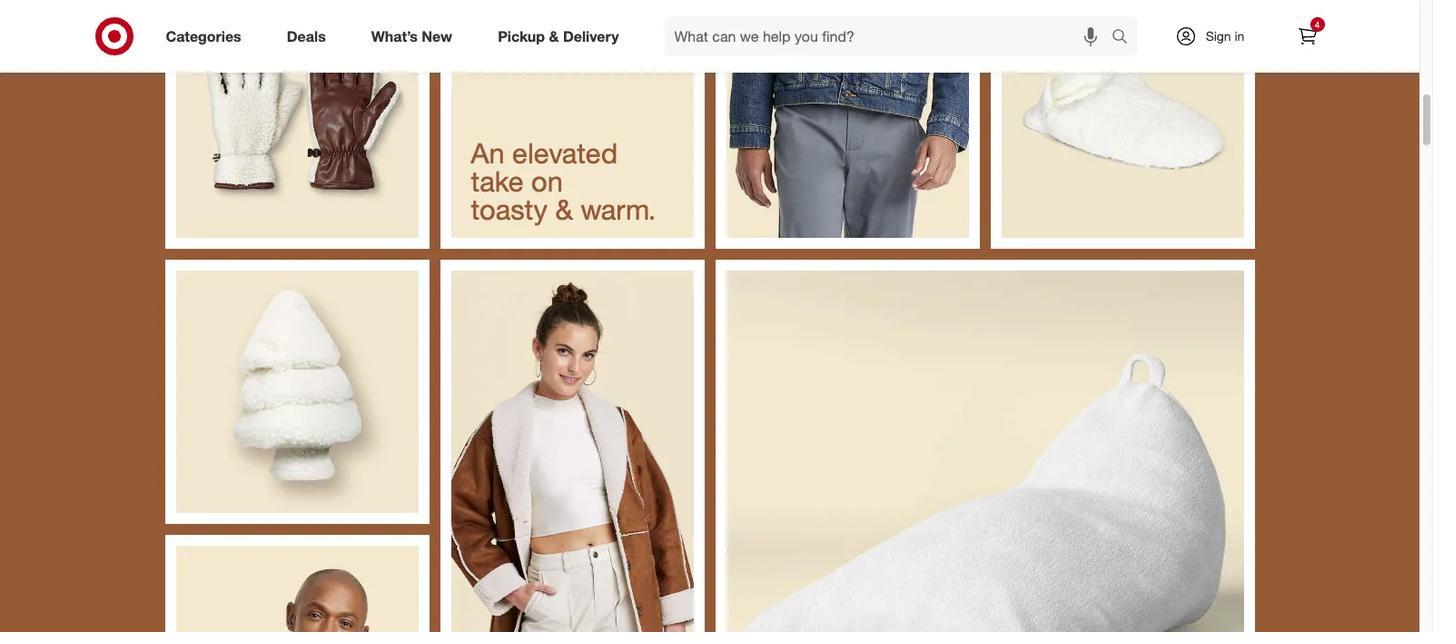 Task type: describe. For each thing, give the bounding box(es) containing it.
sign in
[[1206, 28, 1245, 44]]

take
[[471, 164, 524, 198]]

4 link
[[1288, 16, 1328, 56]]

& inside pickup & delivery link
[[549, 27, 559, 45]]

toasty
[[471, 192, 548, 226]]

new
[[422, 27, 453, 45]]

an elevated take on toasty & warm.
[[471, 136, 656, 226]]

search
[[1103, 29, 1147, 47]]

what's
[[371, 27, 418, 45]]

deals link
[[271, 16, 349, 56]]

pickup & delivery
[[498, 27, 619, 45]]

elevated
[[512, 136, 618, 170]]

delivery
[[563, 27, 619, 45]]

categories
[[166, 27, 241, 45]]

deals
[[287, 27, 326, 45]]

an
[[471, 136, 505, 170]]

What can we help you find? suggestions appear below search field
[[664, 16, 1116, 56]]



Task type: locate. For each thing, give the bounding box(es) containing it.
what's new link
[[356, 16, 475, 56]]

search button
[[1103, 16, 1147, 60]]

4
[[1315, 19, 1320, 30]]

categories link
[[150, 16, 264, 56]]

0 vertical spatial &
[[549, 27, 559, 45]]

sign
[[1206, 28, 1232, 44]]

pickup
[[498, 27, 545, 45]]

& left warm.
[[556, 192, 573, 226]]

what's new
[[371, 27, 453, 45]]

sign in link
[[1160, 16, 1273, 56]]

pickup & delivery link
[[483, 16, 642, 56]]

&
[[549, 27, 559, 45], [556, 192, 573, 226]]

& inside the an elevated take on toasty & warm.
[[556, 192, 573, 226]]

in
[[1235, 28, 1245, 44]]

1 vertical spatial &
[[556, 192, 573, 226]]

on
[[532, 164, 563, 198]]

warm.
[[581, 192, 656, 226]]

& right pickup
[[549, 27, 559, 45]]



Task type: vqa. For each thing, say whether or not it's contained in the screenshot.
the An elevated take on toasty & warm.
yes



